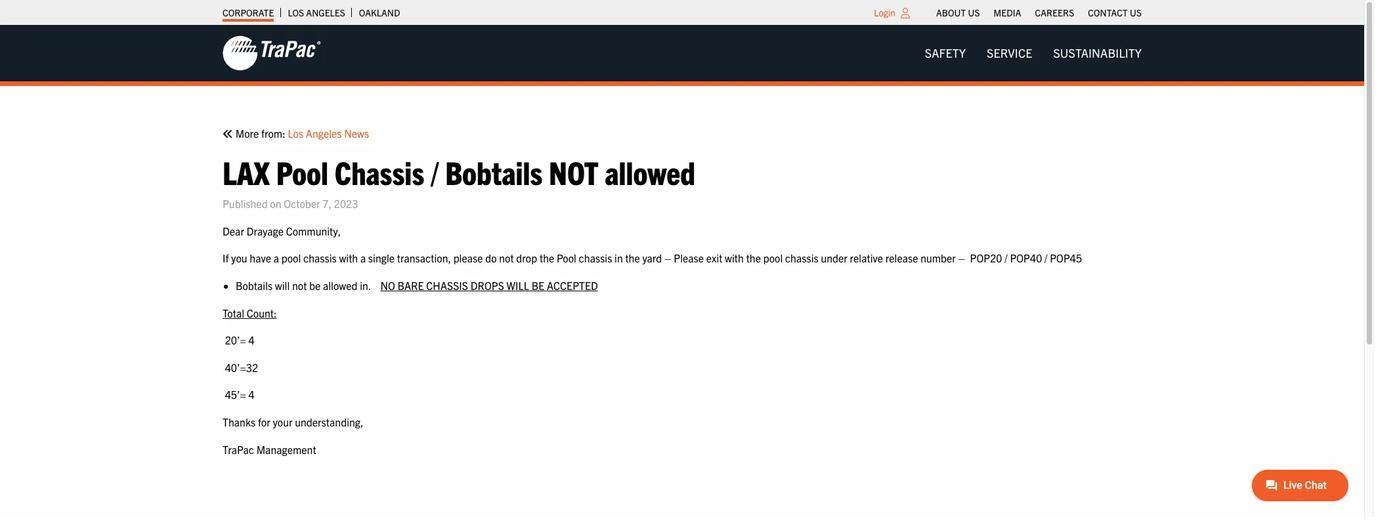 Task type: describe. For each thing, give the bounding box(es) containing it.
in.
[[360, 279, 371, 292]]

management
[[256, 443, 316, 456]]

release
[[886, 252, 918, 265]]

transaction,
[[397, 252, 451, 265]]

count:
[[247, 306, 277, 319]]

2 chassis from the left
[[579, 252, 612, 265]]

/ inside lax pool chassis / bobtails not allowed published on october 7, 2023
[[431, 151, 439, 191]]

dear drayage community,
[[223, 224, 341, 238]]

published
[[223, 197, 268, 210]]

trapac management
[[223, 443, 316, 456]]

more from: los angeles news
[[233, 127, 369, 140]]

under
[[821, 252, 848, 265]]

please
[[674, 252, 704, 265]]

4 for 45'= 4
[[248, 388, 254, 401]]

3 chassis from the left
[[785, 252, 819, 265]]

will
[[275, 279, 290, 292]]

1 a from the left
[[274, 252, 279, 265]]

media link
[[994, 3, 1021, 22]]

2 the from the left
[[625, 252, 640, 265]]

0 horizontal spatial bobtails
[[236, 279, 273, 292]]

be
[[309, 279, 321, 292]]

los angeles
[[288, 7, 345, 18]]

contact us
[[1088, 7, 1142, 18]]

2 a from the left
[[360, 252, 366, 265]]

about us
[[936, 7, 980, 18]]

safety link
[[914, 40, 976, 66]]

chassis
[[426, 279, 468, 292]]

1 horizontal spatial pool
[[557, 252, 576, 265]]

not
[[549, 151, 599, 191]]

please
[[453, 252, 483, 265]]

if you have a pool chassis with a single transaction, please do not drop the pool chassis in the yard – please exit with the pool chassis under relative release number –  pop20 / pop40 / pop45
[[223, 252, 1082, 265]]

careers
[[1035, 7, 1074, 18]]

1 the from the left
[[540, 252, 554, 265]]

solid image
[[223, 129, 233, 139]]

safety
[[925, 45, 966, 60]]

more
[[235, 127, 259, 140]]

1 horizontal spatial /
[[1005, 252, 1008, 265]]

lax pool chassis / bobtails not allowed published on october 7, 2023
[[223, 151, 695, 210]]

dear
[[223, 224, 244, 238]]

relative
[[850, 252, 883, 265]]

thanks for your understanding,
[[223, 416, 363, 429]]

total count:
[[223, 306, 277, 319]]

have
[[250, 252, 271, 265]]

trapac
[[223, 443, 254, 456]]

2 with from the left
[[725, 252, 744, 265]]

angeles inside 'link'
[[306, 7, 345, 18]]

yard
[[642, 252, 662, 265]]

20'= 4
[[223, 334, 254, 347]]

45'= 4
[[223, 388, 254, 401]]

contact us link
[[1088, 3, 1142, 22]]

los angeles news link
[[288, 125, 369, 142]]

news
[[344, 127, 369, 140]]

do
[[485, 252, 497, 265]]

exit
[[706, 252, 723, 265]]

you
[[231, 252, 247, 265]]

pop20
[[970, 252, 1002, 265]]

login
[[874, 7, 896, 18]]

angeles inside lax pool chassis / bobtails not allowed article
[[306, 127, 342, 140]]

pop40
[[1010, 252, 1042, 265]]

1 with from the left
[[339, 252, 358, 265]]

total
[[223, 306, 244, 319]]

october
[[284, 197, 320, 210]]

drop
[[516, 252, 537, 265]]

corporate
[[223, 7, 274, 18]]

–
[[664, 252, 671, 265]]

20'=
[[225, 334, 246, 347]]

2 pool from the left
[[763, 252, 783, 265]]

pop45
[[1050, 252, 1082, 265]]

contact
[[1088, 7, 1128, 18]]

1 horizontal spatial not
[[499, 252, 514, 265]]

allowed inside lax pool chassis / bobtails not allowed published on october 7, 2023
[[605, 151, 695, 191]]



Task type: vqa. For each thing, say whether or not it's contained in the screenshot.
left a
yes



Task type: locate. For each thing, give the bounding box(es) containing it.
0 vertical spatial bobtails
[[445, 151, 543, 191]]

oakland
[[359, 7, 400, 18]]

us right the 'contact'
[[1130, 7, 1142, 18]]

0 vertical spatial menu bar
[[929, 3, 1149, 22]]

chassis left under
[[785, 252, 819, 265]]

accepted
[[547, 279, 598, 292]]

the right drop
[[540, 252, 554, 265]]

40'= 32
[[223, 361, 258, 374]]

1 vertical spatial los
[[288, 127, 303, 140]]

if
[[223, 252, 229, 265]]

1 vertical spatial bobtails
[[236, 279, 273, 292]]

0 horizontal spatial allowed
[[323, 279, 358, 292]]

4 right 20'=
[[248, 334, 254, 347]]

chassis left "in" at the left of the page
[[579, 252, 612, 265]]

with left single
[[339, 252, 358, 265]]

los right from:
[[288, 127, 303, 140]]

2023
[[334, 197, 358, 210]]

corporate link
[[223, 3, 274, 22]]

angeles left news
[[306, 127, 342, 140]]

be
[[532, 279, 545, 292]]

us
[[968, 7, 980, 18], [1130, 7, 1142, 18]]

no
[[380, 279, 395, 292]]

0 horizontal spatial us
[[968, 7, 980, 18]]

a right the have
[[274, 252, 279, 265]]

media
[[994, 7, 1021, 18]]

with right exit
[[725, 252, 744, 265]]

about us link
[[936, 3, 980, 22]]

pool up accepted
[[557, 252, 576, 265]]

angeles left oakland
[[306, 7, 345, 18]]

us for about us
[[968, 7, 980, 18]]

los up corporate 'image'
[[288, 7, 304, 18]]

1 pool from the left
[[281, 252, 301, 265]]

los
[[288, 7, 304, 18], [288, 127, 303, 140]]

pool
[[276, 151, 328, 191], [557, 252, 576, 265]]

1 vertical spatial menu bar
[[914, 40, 1152, 66]]

light image
[[901, 8, 910, 18]]

corporate image
[[223, 35, 321, 72]]

0 horizontal spatial with
[[339, 252, 358, 265]]

bobtails
[[445, 151, 543, 191], [236, 279, 273, 292]]

number
[[921, 252, 956, 265]]

drayage
[[247, 224, 284, 238]]

1 vertical spatial not
[[292, 279, 307, 292]]

service
[[987, 45, 1032, 60]]

40'=
[[225, 361, 246, 374]]

1 horizontal spatial allowed
[[605, 151, 695, 191]]

chassis
[[303, 252, 337, 265], [579, 252, 612, 265], [785, 252, 819, 265]]

1 horizontal spatial a
[[360, 252, 366, 265]]

1 horizontal spatial with
[[725, 252, 744, 265]]

a left single
[[360, 252, 366, 265]]

0 horizontal spatial pool
[[281, 252, 301, 265]]

angeles
[[306, 7, 345, 18], [306, 127, 342, 140]]

0 vertical spatial not
[[499, 252, 514, 265]]

login link
[[874, 7, 896, 18]]

will
[[507, 279, 529, 292]]

drops
[[471, 279, 504, 292]]

1 horizontal spatial bobtails
[[445, 151, 543, 191]]

1 vertical spatial allowed
[[323, 279, 358, 292]]

2 us from the left
[[1130, 7, 1142, 18]]

los inside lax pool chassis / bobtails not allowed article
[[288, 127, 303, 140]]

pool
[[281, 252, 301, 265], [763, 252, 783, 265]]

1 us from the left
[[968, 7, 980, 18]]

menu bar up service
[[929, 3, 1149, 22]]

1 horizontal spatial pool
[[763, 252, 783, 265]]

bare
[[398, 279, 424, 292]]

thanks
[[223, 416, 256, 429]]

menu bar containing about us
[[929, 3, 1149, 22]]

service link
[[976, 40, 1043, 66]]

from:
[[261, 127, 285, 140]]

single
[[368, 252, 395, 265]]

lax pool chassis / bobtails not allowed article
[[223, 125, 1142, 517]]

menu bar containing safety
[[914, 40, 1152, 66]]

in
[[615, 252, 623, 265]]

with
[[339, 252, 358, 265], [725, 252, 744, 265]]

1 vertical spatial 4
[[248, 388, 254, 401]]

4 right 45'=
[[248, 388, 254, 401]]

/ left pop40
[[1005, 252, 1008, 265]]

2 horizontal spatial chassis
[[785, 252, 819, 265]]

sustainability
[[1053, 45, 1142, 60]]

4 for 20'= 4
[[248, 334, 254, 347]]

4
[[248, 334, 254, 347], [248, 388, 254, 401]]

0 horizontal spatial not
[[292, 279, 307, 292]]

community,
[[286, 224, 341, 238]]

1 vertical spatial pool
[[557, 252, 576, 265]]

0 horizontal spatial /
[[431, 151, 439, 191]]

us inside contact us link
[[1130, 7, 1142, 18]]

1 horizontal spatial chassis
[[579, 252, 612, 265]]

0 horizontal spatial a
[[274, 252, 279, 265]]

2 los from the top
[[288, 127, 303, 140]]

0 horizontal spatial the
[[540, 252, 554, 265]]

understanding,
[[295, 416, 363, 429]]

1 vertical spatial angeles
[[306, 127, 342, 140]]

not right do
[[499, 252, 514, 265]]

careers link
[[1035, 3, 1074, 22]]

a
[[274, 252, 279, 265], [360, 252, 366, 265]]

not left be
[[292, 279, 307, 292]]

pool right exit
[[763, 252, 783, 265]]

the
[[540, 252, 554, 265], [625, 252, 640, 265], [746, 252, 761, 265]]

pool up will
[[281, 252, 301, 265]]

1 horizontal spatial us
[[1130, 7, 1142, 18]]

los angeles link
[[288, 3, 345, 22]]

pool up october
[[276, 151, 328, 191]]

us for contact us
[[1130, 7, 1142, 18]]

/ right the chassis
[[431, 151, 439, 191]]

0 horizontal spatial pool
[[276, 151, 328, 191]]

pool inside lax pool chassis / bobtails not allowed published on october 7, 2023
[[276, 151, 328, 191]]

0 horizontal spatial chassis
[[303, 252, 337, 265]]

0 vertical spatial 4
[[248, 334, 254, 347]]

0 vertical spatial los
[[288, 7, 304, 18]]

1 horizontal spatial the
[[625, 252, 640, 265]]

us right about
[[968, 7, 980, 18]]

1 los from the top
[[288, 7, 304, 18]]

/ right pop40
[[1045, 252, 1048, 265]]

32
[[246, 361, 258, 374]]

sustainability link
[[1043, 40, 1152, 66]]

1 4 from the top
[[248, 334, 254, 347]]

0 vertical spatial pool
[[276, 151, 328, 191]]

for
[[258, 416, 270, 429]]

1 chassis from the left
[[303, 252, 337, 265]]

2 horizontal spatial the
[[746, 252, 761, 265]]

not
[[499, 252, 514, 265], [292, 279, 307, 292]]

0 vertical spatial angeles
[[306, 7, 345, 18]]

about
[[936, 7, 966, 18]]

2 horizontal spatial /
[[1045, 252, 1048, 265]]

us inside about us link
[[968, 7, 980, 18]]

7,
[[323, 197, 332, 210]]

los inside 'link'
[[288, 7, 304, 18]]

oakland link
[[359, 3, 400, 22]]

45'=
[[225, 388, 246, 401]]

on
[[270, 197, 281, 210]]

the right "in" at the left of the page
[[625, 252, 640, 265]]

bobtails will not be allowed in. no bare chassis drops will be accepted
[[236, 279, 598, 292]]

the right exit
[[746, 252, 761, 265]]

0 vertical spatial allowed
[[605, 151, 695, 191]]

bobtails inside lax pool chassis / bobtails not allowed published on october 7, 2023
[[445, 151, 543, 191]]

lax
[[223, 151, 270, 191]]

2 4 from the top
[[248, 388, 254, 401]]

3 the from the left
[[746, 252, 761, 265]]

menu bar
[[929, 3, 1149, 22], [914, 40, 1152, 66]]

your
[[273, 416, 293, 429]]

menu bar down careers
[[914, 40, 1152, 66]]

/
[[431, 151, 439, 191], [1005, 252, 1008, 265], [1045, 252, 1048, 265]]

chassis
[[335, 151, 424, 191]]

chassis up be
[[303, 252, 337, 265]]



